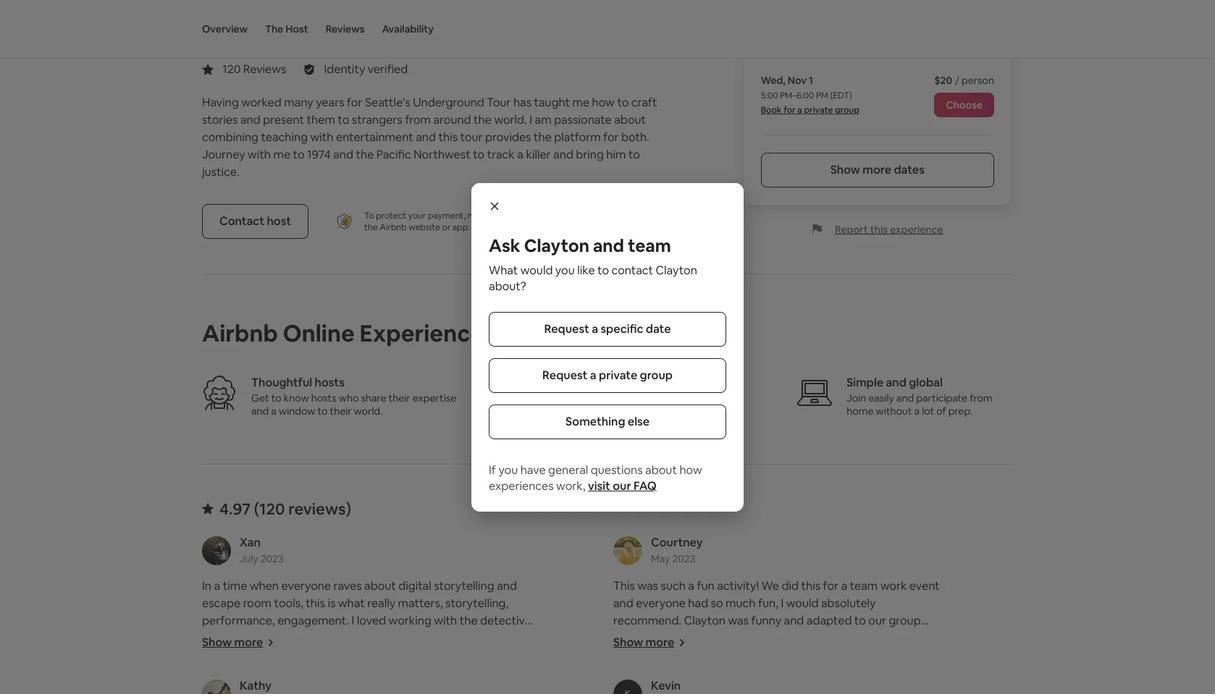 Task type: describe. For each thing, give the bounding box(es) containing it.
book for a private group link
[[761, 104, 860, 116]]

the host button
[[265, 0, 308, 58]]

killer
[[526, 147, 551, 162]]

what
[[489, 263, 518, 278]]

participate
[[916, 392, 968, 405]]

host
[[267, 214, 291, 229]]

transfer
[[492, 210, 524, 222]]

0 horizontal spatial reviews
[[243, 62, 286, 77]]

to right window
[[318, 405, 328, 418]]

for up him
[[603, 130, 619, 145]]

website
[[409, 222, 440, 233]]

while
[[713, 392, 737, 405]]

a inside button
[[592, 321, 598, 336]]

work
[[881, 579, 907, 594]]

this inside this was such a fun activity! we did this for a team work event and everyone had so much fun, i would absolutely recommend. clayton was funny and adapted to our group very well! 10/10 would recommend!
[[801, 579, 821, 594]]

people
[[571, 392, 604, 405]]

experiences
[[489, 478, 554, 494]]

protect
[[376, 210, 406, 222]]

for right 'years'
[[347, 95, 363, 110]]

your inside meet your host, clayton host on airbnb since 2016
[[296, 5, 330, 25]]

report
[[835, 223, 868, 236]]

without
[[876, 405, 912, 418]]

learning
[[545, 405, 582, 418]]

them
[[307, 112, 335, 127]]

about?
[[489, 279, 526, 294]]

clayton inside meet your host, clayton host on airbnb since 2016
[[377, 5, 436, 25]]

visit our faq link
[[588, 478, 657, 494]]

such
[[661, 579, 686, 594]]

simple
[[847, 375, 884, 390]]

present
[[263, 112, 304, 127]]

to left 1974
[[293, 147, 305, 162]]

choose link
[[935, 93, 994, 117]]

2023 for xan
[[261, 553, 284, 566]]

who
[[339, 392, 359, 405]]

this right report
[[870, 223, 888, 236]]

easily
[[869, 392, 894, 405]]

absolutely
[[821, 596, 876, 611]]

questions
[[591, 462, 643, 478]]

everyone inside this was such a fun activity! we did this for a team work event and everyone had so much fun, i would absolutely recommend. clayton was funny and adapted to our group very well! 10/10 would recommend!
[[636, 596, 686, 611]]

activities
[[612, 375, 662, 390]]

2023 for courtney
[[672, 553, 696, 566]]

world.
[[494, 112, 527, 127]]

to
[[364, 210, 374, 222]]

this inside in a time when everyone raves about digital storytelling and escape room tools, this is what really matters, storytelling, performance, engagement. i loved working with the detective to solve the case! we caught the killer!
[[306, 596, 325, 611]]

group inside 'small group activities meet people from all over the world while learning something new together.'
[[577, 375, 609, 390]]

report this experience button
[[812, 223, 944, 236]]

a inside the "wed, nov 1 5:00 pm–6:00 pm (edt) book for a private group"
[[798, 104, 803, 116]]

i inside in a time when everyone raves about digital storytelling and escape room tools, this is what really matters, storytelling, performance, engagement. i loved working with the detective to solve the case! we caught the killer!
[[352, 613, 354, 629]]

when
[[250, 579, 279, 594]]

identity verified
[[324, 62, 408, 77]]

i inside having worked many years for seattle's underground tour has taught me how to craft stories and present them to strangers from around the world.  i am passionate about combining teaching with entertainment and this tour provides the platform for both. journey with me to 1974 and the pacific northwest to track a killer and bring him to justice.
[[530, 112, 532, 127]]

from inside simple and global join easily and participate from home without a lot of prep.
[[970, 392, 993, 405]]

with inside in a time when everyone raves about digital storytelling and escape room tools, this is what really matters, storytelling, performance, engagement. i loved working with the detective to solve the case! we caught the killer!
[[434, 613, 457, 629]]

overview
[[202, 22, 248, 35]]

and inside in a time when everyone raves about digital storytelling and escape room tools, this is what really matters, storytelling, performance, engagement. i loved working with the detective to solve the case! we caught the killer!
[[497, 579, 517, 594]]

2016
[[353, 30, 375, 43]]

get
[[251, 392, 269, 405]]

nov
[[788, 74, 807, 87]]

0 vertical spatial me
[[573, 95, 590, 110]]

a left fun
[[688, 579, 695, 594]]

group inside the "wed, nov 1 5:00 pm–6:00 pm (edt) book for a private group"
[[835, 104, 860, 116]]

small group activities meet people from all over the world while learning something new together.
[[545, 375, 737, 418]]

work,
[[556, 478, 586, 494]]

if you have general questions about how experiences work,
[[489, 462, 702, 494]]

clayton down money
[[524, 234, 590, 257]]

tour
[[487, 95, 511, 110]]

about inside if you have general questions about how experiences work,
[[645, 462, 677, 478]]

know
[[284, 392, 309, 405]]

room
[[243, 596, 272, 611]]

having worked many years for seattle's underground tour has taught me how to craft stories and present them to strangers from around the world.  i am passionate about combining teaching with entertainment and this tour provides the platform for both. journey with me to 1974 and the pacific northwest to track a killer and bring him to justice.
[[202, 95, 657, 180]]

share
[[361, 392, 386, 405]]

join
[[847, 392, 866, 405]]

july
[[240, 553, 258, 566]]

kathy
[[240, 679, 272, 694]]

0 vertical spatial was
[[638, 579, 658, 594]]

and down this
[[613, 596, 634, 611]]

the down am
[[534, 130, 552, 145]]

and up easily
[[886, 375, 907, 390]]

to left 'craft'
[[617, 95, 629, 110]]

pm
[[816, 90, 828, 101]]

$20 / person
[[935, 74, 994, 87]]

a up absolutely
[[841, 579, 848, 594]]

show more dates
[[831, 162, 925, 177]]

to inside ask clayton and team what would you like to contact clayton about?
[[598, 263, 609, 278]]

tools,
[[274, 596, 303, 611]]

2 horizontal spatial would
[[786, 596, 819, 611]]

team inside this was such a fun activity! we did this for a team work event and everyone had so much fun, i would absolutely recommend. clayton was funny and adapted to our group very well! 10/10 would recommend!
[[850, 579, 878, 594]]

meet inside 'small group activities meet people from all over the world while learning something new together.'
[[545, 392, 569, 405]]

1 vertical spatial hosts
[[311, 392, 337, 405]]

xan image
[[202, 537, 231, 566]]

in
[[202, 579, 212, 594]]

teaching
[[261, 130, 308, 145]]

the down entertainment
[[356, 147, 374, 162]]

verified
[[368, 62, 408, 77]]

airbnb inside meet your host, clayton host on airbnb since 2016
[[293, 30, 324, 43]]

4.97 (120 reviews)
[[219, 499, 351, 519]]

a inside in a time when everyone raves about digital storytelling and escape room tools, this is what really matters, storytelling, performance, engagement. i loved working with the detective to solve the case! we caught the killer!
[[214, 579, 220, 594]]

money
[[526, 210, 553, 222]]

years
[[316, 95, 344, 110]]

the inside to protect your payment, never transfer money or communicate outside of the airbnb website or app.
[[364, 222, 378, 233]]

has
[[513, 95, 532, 110]]

to down both.
[[629, 147, 640, 162]]

a inside having worked many years for seattle's underground tour has taught me how to craft stories and present them to strangers from around the world.  i am passionate about combining teaching with entertainment and this tour provides the platform for both. journey with me to 1974 and the pacific northwest to track a killer and bring him to justice.
[[517, 147, 524, 162]]

contact host button
[[202, 204, 309, 239]]

payment,
[[428, 210, 466, 222]]

contact
[[219, 214, 264, 229]]

and right easily
[[897, 392, 914, 405]]

visit
[[588, 478, 610, 494]]

detective
[[480, 613, 532, 629]]

expertise
[[413, 392, 457, 405]]

track
[[487, 147, 515, 162]]

request for request a specific date
[[544, 321, 589, 336]]

1
[[809, 74, 813, 87]]

very
[[613, 631, 637, 646]]

airbnb inside to protect your payment, never transfer money or communicate outside of the airbnb website or app.
[[380, 222, 407, 233]]

how inside having worked many years for seattle's underground tour has taught me how to craft stories and present them to strangers from around the world.  i am passionate about combining teaching with entertainment and this tour provides the platform for both. journey with me to 1974 and the pacific northwest to track a killer and bring him to justice.
[[592, 95, 615, 110]]

xan image
[[202, 537, 231, 566]]

1 vertical spatial was
[[728, 613, 749, 629]]

we inside this was such a fun activity! we did this for a team work event and everyone had so much fun, i would absolutely recommend. clayton was funny and adapted to our group very well! 10/10 would recommend!
[[762, 579, 779, 594]]

their world.
[[330, 405, 383, 418]]

show more button for in a time when everyone raves about digital storytelling and escape room tools, this is what really matters, storytelling, performance, engagement. i loved working with the detective to solve the case! we caught the killer!
[[202, 635, 275, 650]]

about inside having worked many years for seattle's underground tour has taught me how to craft stories and present them to strangers from around the world.  i am passionate about combining teaching with entertainment and this tour provides the platform for both. journey with me to 1974 and the pacific northwest to track a killer and bring him to justice.
[[614, 112, 646, 127]]

our inside this was such a fun activity! we did this for a team work event and everyone had so much fun, i would absolutely recommend. clayton was funny and adapted to our group very well! 10/10 would recommend!
[[869, 613, 887, 629]]

something
[[585, 405, 635, 418]]

about inside in a time when everyone raves about digital storytelling and escape room tools, this is what really matters, storytelling, performance, engagement. i loved working with the detective to solve the case! we caught the killer!
[[364, 579, 396, 594]]

and right 1974
[[333, 147, 353, 162]]

show more button for this was such a fun activity! we did this for a team work event and everyone had so much fun, i would absolutely recommend. clayton was funny and adapted to our group very well! 10/10 would recommend!
[[613, 635, 686, 650]]

everyone inside in a time when everyone raves about digital storytelling and escape room tools, this is what really matters, storytelling, performance, engagement. i loved working with the detective to solve the case! we caught the killer!
[[281, 579, 331, 594]]

and inside ask clayton and team what would you like to contact clayton about?
[[593, 234, 624, 257]]

kevin
[[651, 679, 681, 694]]

did
[[782, 579, 799, 594]]

working
[[389, 613, 432, 629]]

case!
[[267, 631, 294, 646]]

airbnb online experiences
[[202, 319, 495, 348]]

group inside button
[[640, 368, 673, 383]]

1 horizontal spatial would
[[696, 631, 728, 646]]

courtney
[[651, 535, 703, 550]]

10/10
[[665, 631, 693, 646]]

i inside this was such a fun activity! we did this for a team work event and everyone had so much fun, i would absolutely recommend. clayton was funny and adapted to our group very well! 10/10 would recommend!
[[781, 596, 784, 611]]

recommend.
[[613, 613, 682, 629]]



Task type: locate. For each thing, give the bounding box(es) containing it.
0 horizontal spatial team
[[628, 234, 671, 257]]

0 horizontal spatial host
[[254, 30, 276, 43]]

more up ask
[[497, 222, 518, 233]]

0 horizontal spatial me
[[273, 147, 291, 162]]

request a private group
[[543, 368, 673, 383]]

1 vertical spatial how
[[680, 462, 702, 478]]

1 vertical spatial airbnb
[[380, 222, 407, 233]]

more down performance, in the left of the page
[[234, 635, 263, 650]]

bring
[[576, 147, 604, 162]]

from right the participate
[[970, 392, 993, 405]]

1 horizontal spatial meet
[[545, 392, 569, 405]]

1 horizontal spatial everyone
[[636, 596, 686, 611]]

0 vertical spatial about
[[614, 112, 646, 127]]

if
[[489, 462, 496, 478]]

wed, nov 1 5:00 pm–6:00 pm (edt) book for a private group
[[761, 74, 860, 116]]

since
[[327, 30, 351, 43]]

platform
[[554, 130, 601, 145]]

airbnb right 'to'
[[380, 222, 407, 233]]

request up small
[[544, 321, 589, 336]]

a inside button
[[590, 368, 597, 383]]

me down teaching
[[273, 147, 291, 162]]

(120
[[254, 499, 285, 519]]

team up 'contact'
[[628, 234, 671, 257]]

xan
[[240, 535, 261, 550]]

seattle's
[[365, 95, 411, 110]]

the down loved
[[357, 631, 375, 646]]

1 horizontal spatial host
[[286, 22, 308, 35]]

and up northwest
[[416, 130, 436, 145]]

to inside this was such a fun activity! we did this for a team work event and everyone had so much fun, i would absolutely recommend. clayton was funny and adapted to our group very well! 10/10 would recommend!
[[855, 613, 866, 629]]

1 horizontal spatial private
[[804, 104, 833, 116]]

we down engagement. at bottom
[[296, 631, 314, 646]]

show more
[[202, 635, 263, 650], [613, 635, 675, 650]]

to down tour
[[473, 147, 485, 162]]

0 vertical spatial we
[[762, 579, 779, 594]]

something
[[566, 414, 625, 429]]

book
[[761, 104, 782, 116]]

for inside the "wed, nov 1 5:00 pm–6:00 pm (edt) book for a private group"
[[784, 104, 796, 116]]

1 horizontal spatial was
[[728, 613, 749, 629]]

airbnb right on at top
[[293, 30, 324, 43]]

clayton down had
[[684, 613, 726, 629]]

0 horizontal spatial you
[[499, 462, 518, 478]]

2023 down the courtney
[[672, 553, 696, 566]]

to right "get" in the bottom of the page
[[271, 392, 282, 405]]

0 horizontal spatial 2023
[[261, 553, 284, 566]]

this left is on the bottom left of the page
[[306, 596, 325, 611]]

1 vertical spatial about
[[645, 462, 677, 478]]

0 vertical spatial i
[[530, 112, 532, 127]]

to inside in a time when everyone raves about digital storytelling and escape room tools, this is what really matters, storytelling, performance, engagement. i loved working with the detective to solve the case! we caught the killer!
[[202, 631, 214, 646]]

and down worked
[[240, 112, 261, 127]]

1 vertical spatial our
[[869, 613, 887, 629]]

would right 10/10
[[696, 631, 728, 646]]

or left "app."
[[442, 222, 451, 233]]

1 vertical spatial i
[[781, 596, 784, 611]]

this down "around"
[[439, 130, 458, 145]]

visit our faq
[[588, 478, 657, 494]]

the up tour
[[474, 112, 492, 127]]

1 vertical spatial we
[[296, 631, 314, 646]]

0 vertical spatial how
[[592, 95, 615, 110]]

/
[[955, 74, 960, 87]]

request inside button
[[544, 321, 589, 336]]

0 vertical spatial request
[[544, 321, 589, 336]]

0 horizontal spatial show more button
[[202, 635, 275, 650]]

i down what
[[352, 613, 354, 629]]

group down 'work'
[[889, 613, 921, 629]]

0 vertical spatial airbnb
[[293, 30, 324, 43]]

1 show more button from the left
[[202, 635, 275, 650]]

the down storytelling,
[[460, 613, 478, 629]]

and down thoughtful
[[251, 405, 269, 418]]

0 horizontal spatial our
[[613, 478, 631, 494]]

2023 inside the courtney may 2023
[[672, 553, 696, 566]]

a up people
[[590, 368, 597, 383]]

on
[[279, 30, 291, 43]]

show more button
[[202, 635, 275, 650], [613, 635, 686, 650]]

report this experience
[[835, 223, 944, 236]]

2 show more button from the left
[[613, 635, 686, 650]]

1 horizontal spatial from
[[606, 392, 629, 405]]

4.97
[[219, 499, 251, 519]]

clayton right host,
[[377, 5, 436, 25]]

was right this
[[638, 579, 658, 594]]

with down teaching
[[248, 147, 271, 162]]

1 vertical spatial you
[[499, 462, 518, 478]]

about up really
[[364, 579, 396, 594]]

1 horizontal spatial we
[[762, 579, 779, 594]]

0 horizontal spatial show more
[[202, 635, 263, 650]]

1 vertical spatial team
[[850, 579, 878, 594]]

passionate
[[554, 112, 612, 127]]

1 vertical spatial request
[[543, 368, 588, 383]]

request for request a private group
[[543, 368, 588, 383]]

everyone
[[281, 579, 331, 594], [636, 596, 686, 611]]

2 vertical spatial about
[[364, 579, 396, 594]]

courtney image
[[613, 537, 642, 566], [613, 537, 642, 566]]

2023 right "july"
[[261, 553, 284, 566]]

to left solve
[[202, 631, 214, 646]]

and up storytelling,
[[497, 579, 517, 594]]

2 horizontal spatial i
[[781, 596, 784, 611]]

from inside having worked many years for seattle's underground tour has taught me how to craft stories and present them to strangers from around the world.  i am passionate about combining teaching with entertainment and this tour provides the platform for both. journey with me to 1974 and the pacific northwest to track a killer and bring him to justice.
[[405, 112, 431, 127]]

the host
[[265, 22, 308, 35]]

list
[[196, 535, 1019, 695]]

clayton right 'contact'
[[656, 263, 697, 278]]

1 horizontal spatial i
[[530, 112, 532, 127]]

0 horizontal spatial was
[[638, 579, 658, 594]]

raves
[[334, 579, 362, 594]]

for up absolutely
[[823, 579, 839, 594]]

0 horizontal spatial we
[[296, 631, 314, 646]]

more left "dates"
[[863, 162, 892, 177]]

meet
[[254, 5, 293, 25], [545, 392, 569, 405]]

0 vertical spatial meet
[[254, 5, 293, 25]]

team inside ask clayton and team what would you like to contact clayton about?
[[628, 234, 671, 257]]

2 horizontal spatial show
[[831, 162, 860, 177]]

a down pm–6:00
[[798, 104, 803, 116]]

show for this was such a fun activity! we did this for a team work event and everyone had so much fun, i would absolutely recommend. clayton was funny and adapted to our group very well! 10/10 would recommend!
[[613, 635, 643, 650]]

2 horizontal spatial with
[[434, 613, 457, 629]]

airbnb up thoughtful
[[202, 319, 278, 348]]

in a time when everyone raves about digital storytelling and escape room tools, this is what really matters, storytelling, performance, engagement. i loved working with the detective to solve the case! we caught the killer!
[[202, 579, 532, 646]]

so
[[711, 596, 723, 611]]

how down the "new together."
[[680, 462, 702, 478]]

1 horizontal spatial show
[[613, 635, 643, 650]]

or right money
[[555, 210, 564, 222]]

clayton
[[377, 5, 436, 25], [524, 234, 590, 257], [656, 263, 697, 278], [684, 613, 726, 629]]

and up the like
[[593, 234, 624, 257]]

something else button
[[489, 405, 727, 439]]

show down performance, in the left of the page
[[202, 635, 232, 650]]

host inside button
[[286, 22, 308, 35]]

0 vertical spatial hosts
[[315, 375, 345, 390]]

to right the like
[[598, 263, 609, 278]]

you inside ask clayton and team what would you like to contact clayton about?
[[555, 263, 575, 278]]

1 vertical spatial private
[[599, 368, 638, 383]]

for inside this was such a fun activity! we did this for a team work event and everyone had so much fun, i would absolutely recommend. clayton was funny and adapted to our group very well! 10/10 would recommend!
[[823, 579, 839, 594]]

global
[[909, 375, 943, 390]]

meet your host, clayton host on airbnb since 2016
[[254, 5, 436, 43]]

show for in a time when everyone raves about digital storytelling and escape room tools, this is what really matters, storytelling, performance, engagement. i loved working with the detective to solve the case! we caught the killer!
[[202, 635, 232, 650]]

1 2023 from the left
[[261, 553, 284, 566]]

our down absolutely
[[869, 613, 887, 629]]

1 horizontal spatial show more button
[[613, 635, 686, 650]]

wed,
[[761, 74, 786, 87]]

funny
[[751, 613, 782, 629]]

1 vertical spatial your
[[408, 210, 426, 222]]

hosts up who
[[315, 375, 345, 390]]

0 vertical spatial everyone
[[281, 579, 331, 594]]

else
[[628, 414, 650, 429]]

the
[[474, 112, 492, 127], [534, 130, 552, 145], [356, 147, 374, 162], [364, 222, 378, 233], [666, 392, 682, 405], [460, 613, 478, 629], [246, 631, 264, 646], [357, 631, 375, 646]]

simple and global join easily and participate from home without a lot of prep.
[[847, 375, 993, 418]]

0 horizontal spatial airbnb
[[202, 319, 278, 348]]

over
[[643, 392, 664, 405]]

0 horizontal spatial would
[[521, 263, 553, 278]]

faq
[[634, 478, 657, 494]]

the
[[265, 22, 283, 35]]

provides
[[485, 130, 531, 145]]

host inside meet your host, clayton host on airbnb since 2016
[[254, 30, 276, 43]]

a left lot
[[914, 405, 920, 418]]

1 vertical spatial everyone
[[636, 596, 686, 611]]

2 show more from the left
[[613, 635, 675, 650]]

0 horizontal spatial how
[[592, 95, 615, 110]]

1 horizontal spatial team
[[850, 579, 878, 594]]

1 horizontal spatial our
[[869, 613, 887, 629]]

2 vertical spatial with
[[434, 613, 457, 629]]

you left the like
[[555, 263, 575, 278]]

about up both.
[[614, 112, 646, 127]]

app.
[[453, 222, 470, 233]]

0 horizontal spatial from
[[405, 112, 431, 127]]

host right the
[[286, 22, 308, 35]]

the inside 'small group activities meet people from all over the world while learning something new together.'
[[666, 392, 682, 405]]

1 horizontal spatial or
[[555, 210, 564, 222]]

may
[[651, 553, 670, 566]]

and right funny
[[784, 613, 804, 629]]

event
[[910, 579, 940, 594]]

0 vertical spatial would
[[521, 263, 553, 278]]

2 horizontal spatial airbnb
[[380, 222, 407, 233]]

the down performance, in the left of the page
[[246, 631, 264, 646]]

would inside ask clayton and team what would you like to contact clayton about?
[[521, 263, 553, 278]]

your right protect
[[408, 210, 426, 222]]

overview button
[[202, 0, 248, 58]]

i left am
[[530, 112, 532, 127]]

2 vertical spatial i
[[352, 613, 354, 629]]

1 horizontal spatial me
[[573, 95, 590, 110]]

show more for this was such a fun activity! we did this for a team work event and everyone had so much fun, i would absolutely recommend. clayton was funny and adapted to our group very well! 10/10 would recommend!
[[613, 635, 675, 650]]

1 horizontal spatial with
[[310, 130, 334, 145]]

a right "get" in the bottom of the page
[[271, 405, 277, 418]]

your up since
[[296, 5, 330, 25]]

a inside simple and global join easily and participate from home without a lot of prep.
[[914, 405, 920, 418]]

2 2023 from the left
[[672, 553, 696, 566]]

2 vertical spatial airbnb
[[202, 319, 278, 348]]

0 horizontal spatial with
[[248, 147, 271, 162]]

request up people
[[543, 368, 588, 383]]

clayton inside this was such a fun activity! we did this for a team work event and everyone had so much fun, i would absolutely recommend. clayton was funny and adapted to our group very well! 10/10 would recommend!
[[684, 613, 726, 629]]

from inside 'small group activities meet people from all over the world while learning something new together.'
[[606, 392, 629, 405]]

your inside to protect your payment, never transfer money or communicate outside of the airbnb website or app.
[[408, 210, 426, 222]]

a
[[798, 104, 803, 116], [517, 147, 524, 162], [592, 321, 598, 336], [590, 368, 597, 383], [271, 405, 277, 418], [914, 405, 920, 418], [214, 579, 220, 594], [688, 579, 695, 594], [841, 579, 848, 594]]

strangers
[[352, 112, 402, 127]]

everyone down such
[[636, 596, 686, 611]]

me up passionate
[[573, 95, 590, 110]]

private inside the "wed, nov 1 5:00 pm–6:00 pm (edt) book for a private group"
[[804, 104, 833, 116]]

i right fun,
[[781, 596, 784, 611]]

show more button down recommend.
[[613, 635, 686, 650]]

0 vertical spatial you
[[555, 263, 575, 278]]

would up about?
[[521, 263, 553, 278]]

taught
[[534, 95, 570, 110]]

communicate
[[566, 210, 621, 222]]

1 horizontal spatial airbnb
[[293, 30, 324, 43]]

contact
[[612, 263, 653, 278]]

1 horizontal spatial your
[[408, 210, 426, 222]]

2023 inside xan july 2023
[[261, 553, 284, 566]]

0 horizontal spatial or
[[442, 222, 451, 233]]

to protect your payment, never transfer money or communicate outside of the airbnb website or app.
[[364, 210, 663, 233]]

matters,
[[398, 596, 443, 611]]

1 horizontal spatial show more
[[613, 635, 675, 650]]

hosts left who
[[311, 392, 337, 405]]

about up faq
[[645, 462, 677, 478]]

(edt)
[[830, 90, 852, 101]]

would down did
[[786, 596, 819, 611]]

all
[[631, 392, 641, 405]]

private up all
[[599, 368, 638, 383]]

the left website
[[364, 222, 378, 233]]

1 horizontal spatial how
[[680, 462, 702, 478]]

0 vertical spatial with
[[310, 130, 334, 145]]

with down the "them"
[[310, 130, 334, 145]]

a right "in"
[[214, 579, 220, 594]]

learn more about the host, clayton. image
[[202, 4, 243, 45], [202, 4, 243, 45]]

2 horizontal spatial from
[[970, 392, 993, 405]]

tour
[[460, 130, 483, 145]]

1 vertical spatial meet
[[545, 392, 569, 405]]

with down matters,
[[434, 613, 457, 629]]

team up absolutely
[[850, 579, 878, 594]]

a left the killer
[[517, 147, 524, 162]]

around
[[433, 112, 471, 127]]

specific
[[601, 321, 644, 336]]

more down recommend.
[[646, 635, 675, 650]]

show more dates link
[[761, 153, 994, 188]]

1 vertical spatial with
[[248, 147, 271, 162]]

1 show more from the left
[[202, 635, 263, 650]]

meet inside meet your host, clayton host on airbnb since 2016
[[254, 5, 293, 25]]

something else
[[566, 414, 650, 429]]

0 horizontal spatial i
[[352, 613, 354, 629]]

0 horizontal spatial everyone
[[281, 579, 331, 594]]

2 vertical spatial would
[[696, 631, 728, 646]]

request a specific date button
[[489, 312, 727, 347]]

0 vertical spatial our
[[613, 478, 631, 494]]

is
[[328, 596, 336, 611]]

or
[[555, 210, 564, 222], [442, 222, 451, 233]]

this right did
[[801, 579, 821, 594]]

with
[[310, 130, 334, 145], [248, 147, 271, 162], [434, 613, 457, 629]]

0 vertical spatial team
[[628, 234, 671, 257]]

team
[[628, 234, 671, 257], [850, 579, 878, 594]]

request a specific date
[[544, 321, 671, 336]]

you right 'if'
[[499, 462, 518, 478]]

show more for in a time when everyone raves about digital storytelling and escape room tools, this is what really matters, storytelling, performance, engagement. i loved working with the detective to solve the case! we caught the killer!
[[202, 635, 263, 650]]

how inside if you have general questions about how experiences work,
[[680, 462, 702, 478]]

this inside having worked many years for seattle's underground tour has taught me how to craft stories and present them to strangers from around the world.  i am passionate about combining teaching with entertainment and this tour provides the platform for both. journey with me to 1974 and the pacific northwest to track a killer and bring him to justice.
[[439, 130, 458, 145]]

show more down performance, in the left of the page
[[202, 635, 263, 650]]

dates
[[894, 162, 925, 177]]

show
[[831, 162, 860, 177], [202, 635, 232, 650], [613, 635, 643, 650]]

request inside button
[[543, 368, 588, 383]]

was down much
[[728, 613, 749, 629]]

1 vertical spatial me
[[273, 147, 291, 162]]

show down recommend.
[[613, 635, 643, 650]]

from left all
[[606, 392, 629, 405]]

you inside if you have general questions about how experiences work,
[[499, 462, 518, 478]]

our down questions
[[613, 478, 631, 494]]

2023
[[261, 553, 284, 566], [672, 553, 696, 566]]

how
[[592, 95, 615, 110], [680, 462, 702, 478]]

to down 'years'
[[338, 112, 349, 127]]

and inside thoughtful hosts get to know hosts who share their expertise and a window to their world.
[[251, 405, 269, 418]]

experience
[[890, 223, 944, 236]]

group inside this was such a fun activity! we did this for a team work event and everyone had so much fun, i would absolutely recommend. clayton was funny and adapted to our group very well! 10/10 would recommend!
[[889, 613, 921, 629]]

0 vertical spatial reviews
[[326, 22, 365, 35]]

0 vertical spatial your
[[296, 5, 330, 25]]

0 horizontal spatial meet
[[254, 5, 293, 25]]

contact host
[[219, 214, 291, 229]]

window
[[279, 405, 315, 418]]

1 horizontal spatial reviews
[[326, 22, 365, 35]]

list containing xan
[[196, 535, 1019, 695]]

online
[[283, 319, 355, 348]]

courtney may 2023
[[651, 535, 703, 566]]

1 horizontal spatial you
[[555, 263, 575, 278]]

0 horizontal spatial show
[[202, 635, 232, 650]]

1974
[[307, 147, 331, 162]]

storytelling
[[434, 579, 494, 594]]

we up fun,
[[762, 579, 779, 594]]

how up passionate
[[592, 95, 615, 110]]

meet up on at top
[[254, 5, 293, 25]]

their
[[389, 392, 410, 405]]

underground
[[413, 95, 484, 110]]

fun
[[697, 579, 715, 594]]

0 vertical spatial private
[[804, 104, 833, 116]]

what
[[338, 596, 365, 611]]

1 vertical spatial reviews
[[243, 62, 286, 77]]

pm–6:00
[[780, 90, 814, 101]]

entertainment
[[336, 130, 413, 145]]

choose
[[946, 98, 983, 112]]

we inside in a time when everyone raves about digital storytelling and escape room tools, this is what really matters, storytelling, performance, engagement. i loved working with the detective to solve the case! we caught the killer!
[[296, 631, 314, 646]]

1 vertical spatial would
[[786, 596, 819, 611]]

private inside button
[[599, 368, 638, 383]]

for down pm–6:00
[[784, 104, 796, 116]]

performance,
[[202, 613, 275, 629]]

reviews)
[[288, 499, 351, 519]]

1 horizontal spatial 2023
[[672, 553, 696, 566]]

and down the platform
[[553, 147, 574, 162]]

0 horizontal spatial your
[[296, 5, 330, 25]]

0 horizontal spatial private
[[599, 368, 638, 383]]

about
[[614, 112, 646, 127], [645, 462, 677, 478], [364, 579, 396, 594]]

a inside thoughtful hosts get to know hosts who share their expertise and a window to their world.
[[271, 405, 277, 418]]



Task type: vqa. For each thing, say whether or not it's contained in the screenshot.
right Show more
yes



